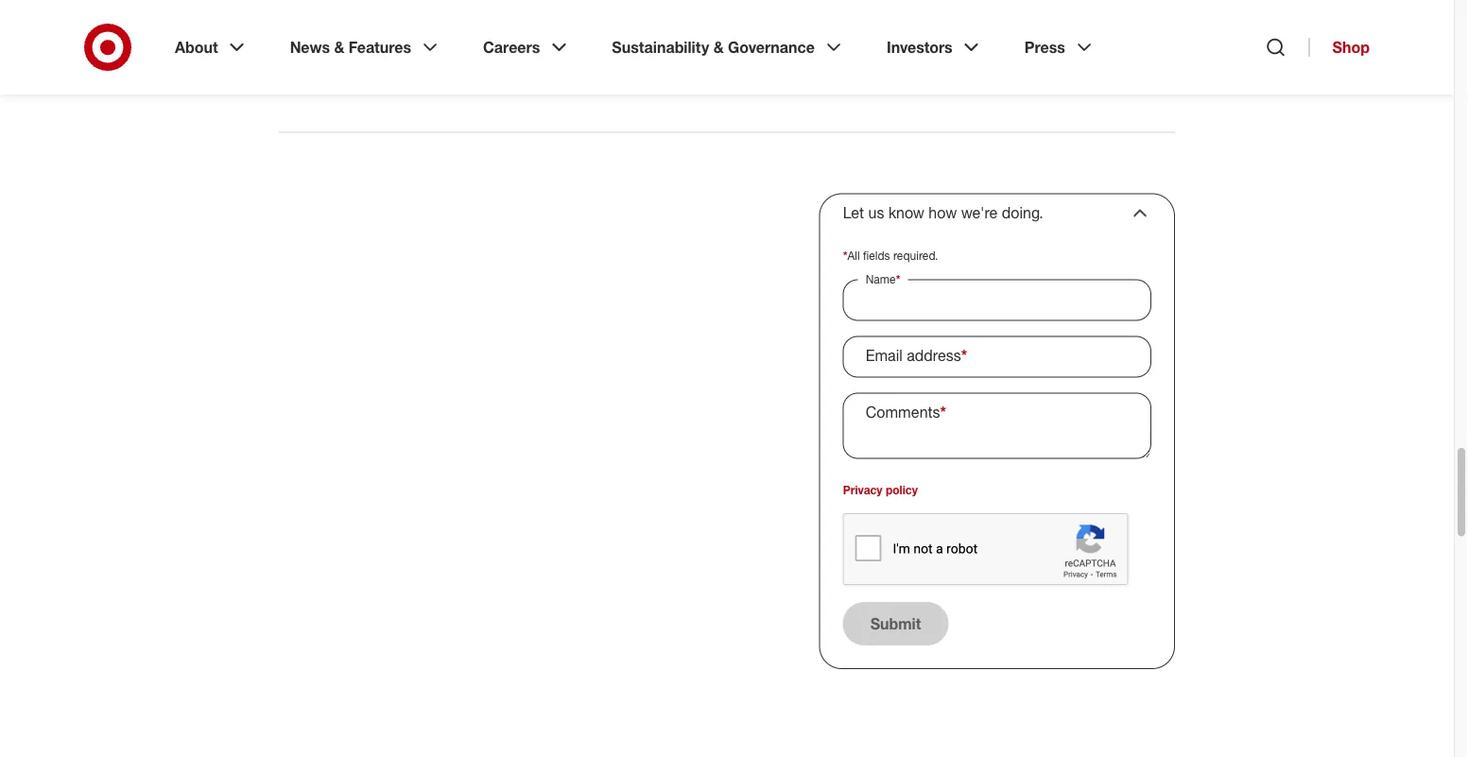 Task type: describe. For each thing, give the bounding box(es) containing it.
community
[[351, 48, 434, 66]]

& for governance
[[714, 38, 724, 56]]

culture
[[512, 48, 565, 66]]

supply chain
[[711, 48, 806, 66]]

* down * all fields required. on the top right of the page
[[896, 272, 901, 286]]

news
[[290, 38, 330, 56]]

let us know how we're doing.
[[843, 204, 1044, 222]]

team
[[821, 48, 859, 66]]

careers link
[[470, 23, 584, 72]]

category
[[1015, 42, 1115, 69]]

doing.
[[1002, 204, 1044, 222]]

policy
[[886, 483, 918, 497]]

name
[[866, 272, 896, 286]]

team members link
[[821, 48, 931, 67]]

name *
[[866, 272, 901, 286]]

email
[[866, 347, 903, 365]]

privacy policy
[[843, 483, 918, 497]]

holiday
[[580, 48, 634, 66]]

comments
[[866, 403, 941, 422]]

supply
[[711, 48, 760, 66]]

features
[[349, 38, 411, 56]]

fields
[[863, 249, 890, 263]]

all
[[848, 249, 860, 263]]

members
[[864, 48, 931, 66]]

* down address
[[941, 403, 947, 422]]

sustainability
[[612, 38, 709, 56]]

know
[[889, 204, 925, 222]]

* all fields required.
[[843, 249, 938, 263]]

shop link
[[1309, 38, 1370, 57]]

careers
[[483, 38, 540, 56]]

comments *
[[866, 403, 947, 422]]

sustainability & governance link
[[599, 23, 859, 72]]

investors
[[887, 38, 953, 56]]

press link
[[1012, 23, 1109, 72]]

community support
[[351, 48, 497, 66]]

governance
[[728, 38, 815, 56]]

how
[[929, 204, 957, 222]]

sustainability & governance
[[612, 38, 815, 56]]

about
[[175, 38, 218, 56]]



Task type: locate. For each thing, give the bounding box(es) containing it.
holiday link
[[580, 48, 634, 67]]

* left fields
[[843, 249, 848, 263]]

1 horizontal spatial &
[[714, 38, 724, 56]]

investors link
[[874, 23, 996, 72]]

community support link
[[351, 48, 497, 67]]

about link
[[162, 23, 262, 72]]

stores
[[649, 48, 696, 66]]

submit
[[871, 615, 921, 633]]

chain
[[764, 48, 806, 66]]

email address *
[[866, 347, 968, 365]]

submit button
[[843, 602, 949, 646]]

& inside 'link'
[[334, 38, 345, 56]]

None email field
[[843, 336, 1152, 378]]

news & features link
[[277, 23, 455, 72]]

1 & from the left
[[334, 38, 345, 56]]

let
[[843, 204, 864, 222]]

address
[[907, 347, 962, 365]]

None text field
[[843, 393, 1152, 459]]

news & features
[[290, 38, 411, 56]]

None text field
[[843, 279, 1152, 321]]

required.
[[894, 249, 938, 263]]

tags
[[279, 42, 329, 69]]

stores link
[[649, 48, 696, 67]]

team members
[[821, 48, 931, 66]]

2 & from the left
[[714, 38, 724, 56]]

0 horizontal spatial &
[[334, 38, 345, 56]]

* right email
[[962, 347, 968, 365]]

us
[[869, 204, 885, 222]]

supply chain link
[[711, 48, 806, 67]]

culture link
[[512, 48, 565, 67]]

shop
[[1333, 38, 1370, 56]]

privacy
[[843, 483, 883, 497]]

press
[[1025, 38, 1066, 56]]

*
[[843, 249, 848, 263], [896, 272, 901, 286], [962, 347, 968, 365], [941, 403, 947, 422]]

support
[[439, 48, 497, 66]]

privacy policy link
[[843, 483, 918, 497]]

&
[[334, 38, 345, 56], [714, 38, 724, 56]]

& for features
[[334, 38, 345, 56]]

we're
[[961, 204, 998, 222]]

let us know how we're doing. button
[[843, 202, 1152, 225]]



Task type: vqa. For each thing, say whether or not it's contained in the screenshot.
Shop LINK
yes



